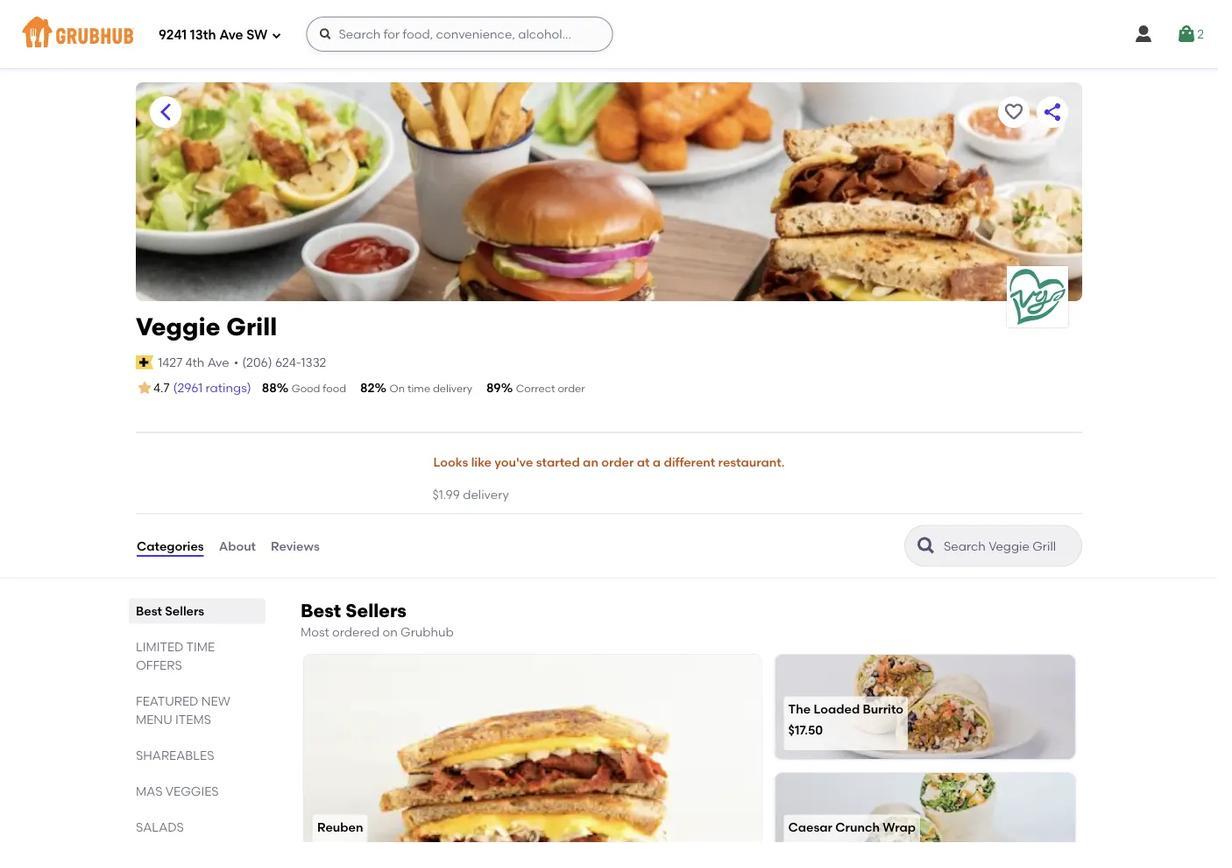 Task type: describe. For each thing, give the bounding box(es) containing it.
you've
[[495, 455, 533, 470]]

correct
[[516, 383, 555, 395]]

featured new menu items
[[136, 695, 230, 728]]

(206)
[[242, 355, 272, 370]]

caesar
[[788, 821, 833, 835]]

624-
[[275, 355, 301, 370]]

$17.50
[[788, 723, 823, 738]]

featured
[[136, 695, 198, 710]]

looks
[[433, 455, 468, 470]]

menu
[[136, 713, 172, 728]]

mas veggies tab
[[136, 783, 259, 802]]

Search Veggie Grill search field
[[942, 539, 1076, 555]]

salads tab
[[136, 819, 259, 837]]

star icon image
[[136, 380, 153, 397]]

(2961
[[173, 381, 203, 396]]

search icon image
[[916, 536, 937, 557]]

svg image inside 2 button
[[1176, 24, 1197, 45]]

limited
[[136, 640, 184, 655]]

1427
[[158, 355, 182, 370]]

order inside looks like you've started an order at a different restaurant. button
[[601, 455, 634, 470]]

4.7
[[153, 381, 170, 396]]

89
[[486, 381, 501, 396]]

main navigation navigation
[[0, 0, 1218, 68]]

caret left icon image
[[155, 102, 176, 123]]

13th
[[190, 27, 216, 43]]

Search for food, convenience, alcohol... search field
[[306, 17, 613, 52]]

9241 13th ave sw
[[159, 27, 268, 43]]

different
[[664, 455, 715, 470]]

1427 4th ave
[[158, 355, 229, 370]]

mas
[[136, 785, 163, 800]]

limited time offers tab
[[136, 639, 259, 675]]

wrap
[[883, 821, 916, 835]]

veggie
[[136, 312, 220, 342]]

•
[[234, 355, 239, 370]]

restaurant.
[[718, 455, 785, 470]]

on time delivery
[[390, 383, 472, 395]]

the
[[788, 702, 811, 717]]

sellers for best sellers most ordered on grubhub
[[346, 600, 407, 622]]

on
[[383, 625, 398, 640]]

about button
[[218, 515, 257, 578]]

categories
[[137, 539, 204, 554]]

0 horizontal spatial svg image
[[271, 30, 282, 41]]

(206) 624-1332 button
[[242, 354, 326, 372]]

ave for 4th
[[207, 355, 229, 370]]

4th
[[185, 355, 205, 370]]

ratings)
[[206, 381, 251, 396]]

veggie grill
[[136, 312, 277, 342]]

looks like you've started an order at a different restaurant. button
[[432, 444, 786, 482]]

sellers for best sellers
[[165, 604, 204, 619]]

2
[[1197, 27, 1204, 41]]

best for best sellers most ordered on grubhub
[[301, 600, 341, 622]]

the loaded burrito $17.50
[[788, 702, 904, 738]]

started
[[536, 455, 580, 470]]

svg image
[[1133, 24, 1154, 45]]

new
[[201, 695, 230, 710]]

1427 4th ave button
[[157, 353, 230, 372]]



Task type: vqa. For each thing, say whether or not it's contained in the screenshot.
Pizza inside "Slice Pizza by the Slice"
no



Task type: locate. For each thing, give the bounding box(es) containing it.
food
[[323, 383, 346, 395]]

reviews
[[271, 539, 320, 554]]

save this restaurant image
[[1003, 102, 1024, 123]]

1 horizontal spatial order
[[601, 455, 634, 470]]

time
[[407, 383, 430, 395]]

sellers inside best sellers most ordered on grubhub
[[346, 600, 407, 622]]

mas veggies
[[136, 785, 219, 800]]

9241
[[159, 27, 187, 43]]

time
[[186, 640, 215, 655]]

1332
[[301, 355, 326, 370]]

offers
[[136, 659, 182, 674]]

sellers up on
[[346, 600, 407, 622]]

1 vertical spatial delivery
[[463, 487, 509, 502]]

correct order
[[516, 383, 585, 395]]

0 vertical spatial ave
[[219, 27, 243, 43]]

delivery down like
[[463, 487, 509, 502]]

grubhub
[[401, 625, 454, 640]]

crunch
[[835, 821, 880, 835]]

best
[[301, 600, 341, 622], [136, 604, 162, 619]]

salads
[[136, 821, 184, 836]]

share icon image
[[1042, 102, 1063, 123]]

order
[[558, 383, 585, 395], [601, 455, 634, 470]]

0 horizontal spatial order
[[558, 383, 585, 395]]

best inside tab
[[136, 604, 162, 619]]

best sellers tab
[[136, 603, 259, 621]]

best up most
[[301, 600, 341, 622]]

ave for 13th
[[219, 27, 243, 43]]

sellers
[[346, 600, 407, 622], [165, 604, 204, 619]]

$1.99
[[432, 487, 460, 502]]

ave
[[219, 27, 243, 43], [207, 355, 229, 370]]

shareables tab
[[136, 747, 259, 766]]

order left at
[[601, 455, 634, 470]]

ave left sw
[[219, 27, 243, 43]]

ave inside 1427 4th ave button
[[207, 355, 229, 370]]

ave inside main navigation navigation
[[219, 27, 243, 43]]

reuben button
[[304, 655, 761, 844]]

reviews button
[[270, 515, 321, 578]]

featured new menu items tab
[[136, 693, 259, 730]]

0 horizontal spatial sellers
[[165, 604, 204, 619]]

items
[[175, 713, 211, 728]]

(2961 ratings)
[[173, 381, 251, 396]]

1 horizontal spatial best
[[301, 600, 341, 622]]

1 horizontal spatial sellers
[[346, 600, 407, 622]]

best sellers
[[136, 604, 204, 619]]

1 vertical spatial order
[[601, 455, 634, 470]]

sw
[[246, 27, 268, 43]]

delivery
[[433, 383, 472, 395], [463, 487, 509, 502]]

veggie grill logo image
[[1007, 266, 1068, 328]]

good food
[[292, 383, 346, 395]]

limited time offers
[[136, 640, 215, 674]]

a
[[653, 455, 661, 470]]

2 horizontal spatial svg image
[[1176, 24, 1197, 45]]

caesar crunch wrap button
[[775, 774, 1075, 844]]

ordered
[[332, 625, 380, 640]]

caesar crunch wrap
[[788, 821, 916, 835]]

veggies
[[165, 785, 219, 800]]

1 horizontal spatial svg image
[[319, 27, 333, 41]]

best sellers most ordered on grubhub
[[301, 600, 454, 640]]

at
[[637, 455, 650, 470]]

0 horizontal spatial best
[[136, 604, 162, 619]]

save this restaurant button
[[998, 96, 1030, 128]]

$1.99 delivery
[[432, 487, 509, 502]]

sellers up time
[[165, 604, 204, 619]]

82
[[360, 381, 375, 396]]

loaded
[[814, 702, 860, 717]]

grill
[[226, 312, 277, 342]]

2 button
[[1176, 18, 1204, 50]]

best for best sellers
[[136, 604, 162, 619]]

delivery right time
[[433, 383, 472, 395]]

an
[[583, 455, 598, 470]]

88
[[262, 381, 277, 396]]

good
[[292, 383, 320, 395]]

ave left •
[[207, 355, 229, 370]]

shareables
[[136, 749, 214, 764]]

burrito
[[863, 702, 904, 717]]

sellers inside tab
[[165, 604, 204, 619]]

order right correct
[[558, 383, 585, 395]]

categories button
[[136, 515, 205, 578]]

most
[[301, 625, 329, 640]]

on
[[390, 383, 405, 395]]

like
[[471, 455, 492, 470]]

reuben
[[317, 821, 363, 835]]

looks like you've started an order at a different restaurant.
[[433, 455, 785, 470]]

0 vertical spatial order
[[558, 383, 585, 395]]

best inside best sellers most ordered on grubhub
[[301, 600, 341, 622]]

subscription pass image
[[136, 356, 154, 370]]

svg image
[[1176, 24, 1197, 45], [319, 27, 333, 41], [271, 30, 282, 41]]

about
[[219, 539, 256, 554]]

1 vertical spatial ave
[[207, 355, 229, 370]]

• (206) 624-1332
[[234, 355, 326, 370]]

0 vertical spatial delivery
[[433, 383, 472, 395]]

best up limited
[[136, 604, 162, 619]]



